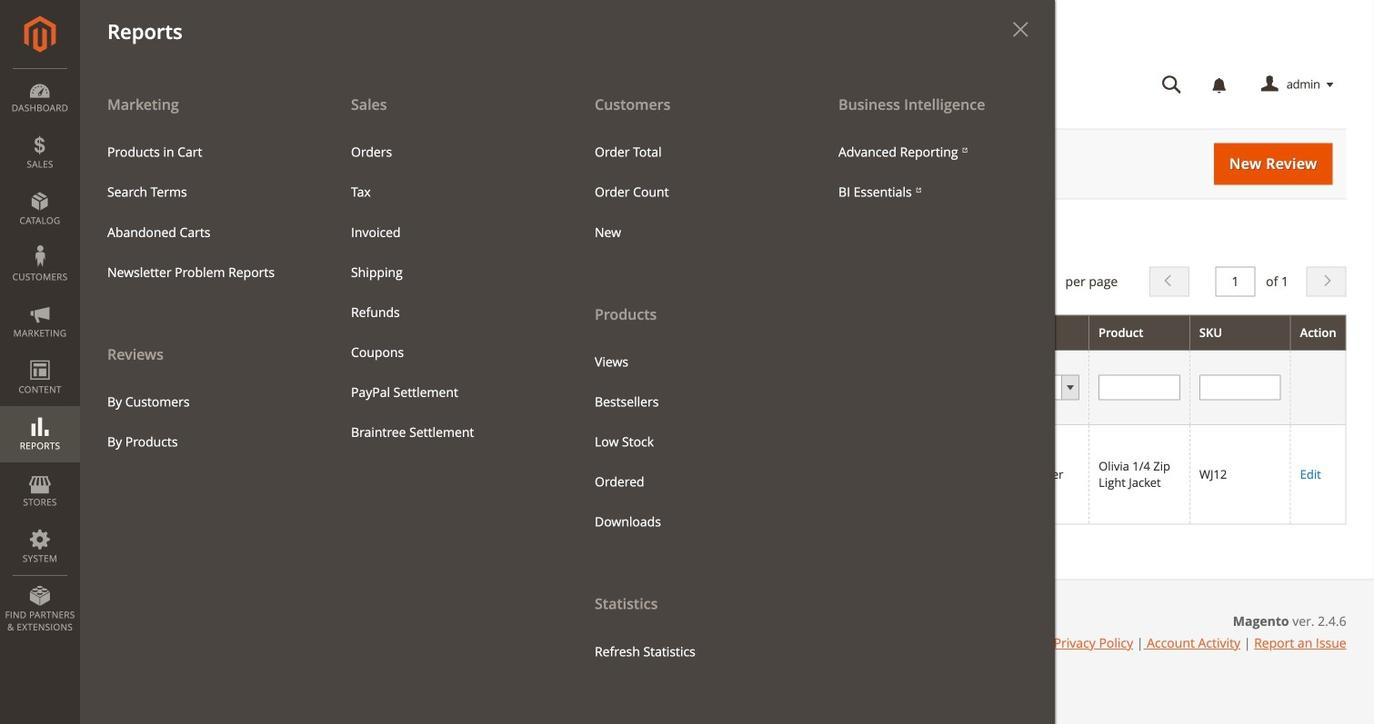 Task type: vqa. For each thing, say whether or not it's contained in the screenshot.
tab list
no



Task type: locate. For each thing, give the bounding box(es) containing it.
None text field
[[738, 375, 880, 401], [1099, 375, 1180, 401], [1199, 375, 1281, 401], [738, 375, 880, 401], [1099, 375, 1180, 401], [1199, 375, 1281, 401]]

None text field
[[1215, 267, 1255, 297], [191, 375, 272, 401], [515, 375, 611, 401], [630, 375, 719, 401], [1215, 267, 1255, 297], [191, 375, 272, 401], [515, 375, 611, 401], [630, 375, 719, 401]]

magento admin panel image
[[24, 15, 56, 53]]

To text field
[[291, 390, 412, 416]]

menu bar
[[0, 0, 1055, 725]]

menu
[[80, 84, 1055, 725], [80, 84, 324, 463], [567, 84, 811, 673], [94, 132, 310, 293], [337, 132, 554, 453], [581, 132, 798, 253], [825, 132, 1041, 213], [581, 342, 798, 543], [94, 382, 310, 463]]

From text field
[[291, 360, 412, 386]]



